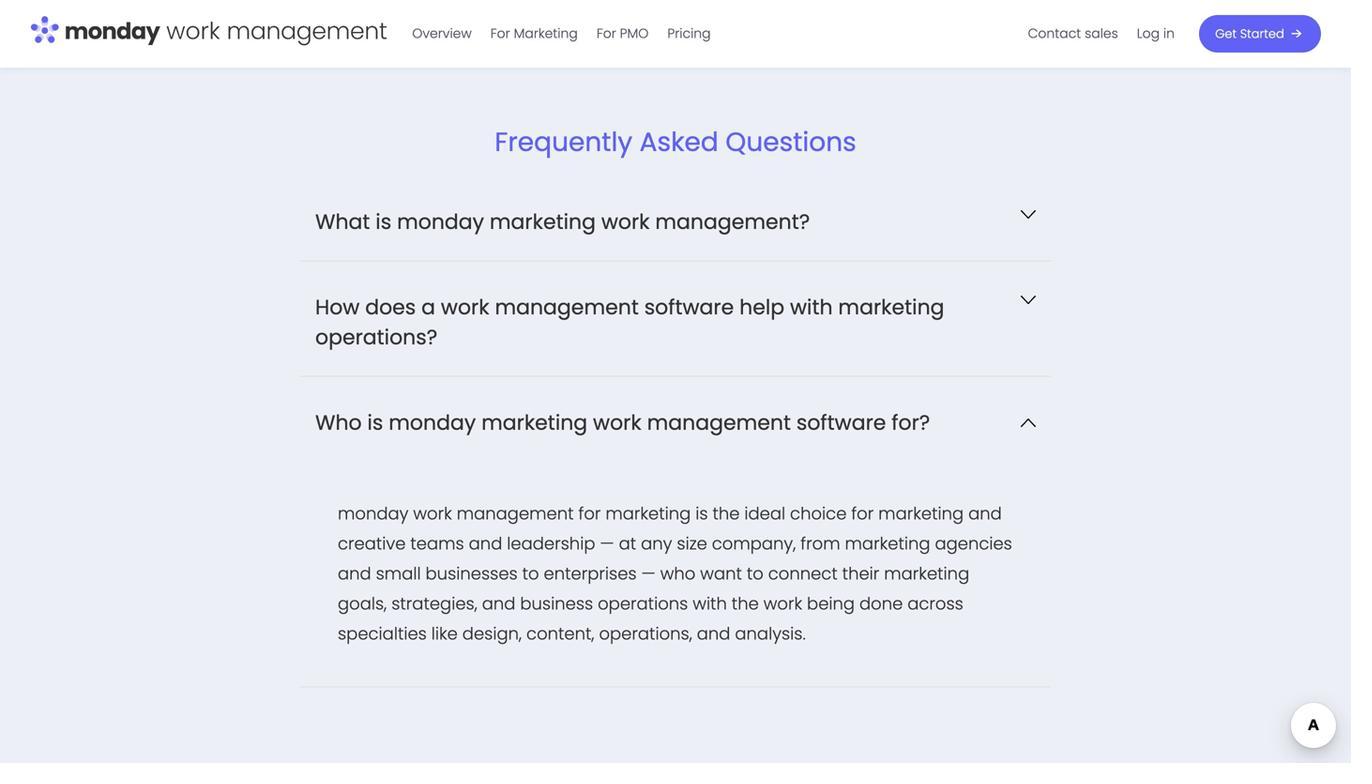 Task type: describe. For each thing, give the bounding box(es) containing it.
for for for pmo
[[597, 24, 616, 43]]

for marketing link
[[481, 19, 587, 49]]

does
[[365, 293, 416, 322]]

monday for what
[[397, 208, 484, 236]]

size
[[677, 532, 707, 556]]

their
[[842, 562, 880, 586]]

overview
[[412, 24, 472, 43]]

get started button
[[1199, 15, 1321, 53]]

frequently
[[495, 124, 633, 161]]

and left analysis.
[[697, 622, 731, 646]]

from
[[801, 532, 841, 556]]

asked
[[640, 124, 719, 161]]

operations,
[[599, 622, 692, 646]]

enterprises
[[544, 562, 637, 586]]

1 vertical spatial management
[[647, 408, 791, 437]]

want
[[700, 562, 742, 586]]

who
[[315, 408, 362, 437]]

monday.com work management image
[[30, 12, 388, 52]]

get
[[1216, 25, 1237, 42]]

with inside how does a work management software help with marketing operations?
[[790, 293, 833, 322]]

what is monday marketing work management? button
[[300, 176, 1051, 261]]

pricing
[[668, 24, 711, 43]]

connect
[[768, 562, 838, 586]]

get started
[[1216, 25, 1285, 42]]

businesses
[[426, 562, 518, 586]]

choice
[[790, 502, 847, 526]]

design,
[[463, 622, 522, 646]]

agencies
[[935, 532, 1013, 556]]

management inside monday work management for marketing is the ideal choice for marketing and creative teams and leadership — at any size company, from marketing agencies and small businesses to enterprises —  who want to connect their marketing goals, strategies, and business operations with the work being done across specialties like design, content, operations, and analysis.
[[457, 502, 574, 526]]

any
[[641, 532, 672, 556]]

and up goals,
[[338, 562, 371, 586]]

for for for marketing
[[491, 24, 510, 43]]

contact
[[1028, 24, 1081, 43]]

what
[[315, 208, 370, 236]]

1 for from the left
[[579, 502, 601, 526]]

is for what
[[376, 208, 392, 236]]

is for who
[[367, 408, 383, 437]]

pricing link
[[658, 19, 720, 49]]

with inside monday work management for marketing is the ideal choice for marketing and creative teams and leadership — at any size company, from marketing agencies and small businesses to enterprises —  who want to connect their marketing goals, strategies, and business operations with the work being done across specialties like design, content, operations, and analysis.
[[693, 592, 727, 616]]

and up 'businesses'
[[469, 532, 502, 556]]

operations
[[598, 592, 688, 616]]

ideal
[[745, 502, 786, 526]]

marketing inside how does a work management software help with marketing operations?
[[839, 293, 945, 322]]

monday inside monday work management for marketing is the ideal choice for marketing and creative teams and leadership — at any size company, from marketing agencies and small businesses to enterprises —  who want to connect their marketing goals, strategies, and business operations with the work being done across specialties like design, content, operations, and analysis.
[[338, 502, 409, 526]]

started
[[1240, 25, 1285, 42]]

0 vertical spatial —
[[600, 532, 614, 556]]

who is monday marketing work management software for? button
[[300, 377, 1051, 461]]

1 vertical spatial the
[[732, 592, 759, 616]]

how does a work management software help with marketing operations?
[[315, 293, 945, 352]]

pmo
[[620, 24, 649, 43]]

for?
[[892, 408, 930, 437]]

1 horizontal spatial —
[[641, 562, 656, 586]]



Task type: vqa. For each thing, say whether or not it's contained in the screenshot.
Green
no



Task type: locate. For each thing, give the bounding box(es) containing it.
operations?
[[315, 323, 438, 352]]

— left 'who'
[[641, 562, 656, 586]]

1 horizontal spatial with
[[790, 293, 833, 322]]

how
[[315, 293, 360, 322]]

sales
[[1085, 24, 1119, 43]]

2 for from the left
[[852, 502, 874, 526]]

— left at
[[600, 532, 614, 556]]

1 vertical spatial with
[[693, 592, 727, 616]]

2 for from the left
[[597, 24, 616, 43]]

analysis.
[[735, 622, 806, 646]]

log
[[1137, 24, 1160, 43]]

overview link
[[403, 19, 481, 49]]

for marketing
[[491, 24, 578, 43]]

is up the size
[[696, 502, 708, 526]]

content,
[[527, 622, 595, 646]]

company,
[[712, 532, 796, 556]]

0 horizontal spatial for
[[491, 24, 510, 43]]

marketing
[[514, 24, 578, 43]]

frequently asked questions
[[495, 124, 857, 161]]

monday up creative
[[338, 502, 409, 526]]

small
[[376, 562, 421, 586]]

1 for from the left
[[491, 24, 510, 43]]

what is monday marketing work management?
[[315, 208, 810, 236]]

—
[[600, 532, 614, 556], [641, 562, 656, 586]]

0 vertical spatial monday
[[397, 208, 484, 236]]

work
[[601, 208, 650, 236], [441, 293, 490, 322], [593, 408, 642, 437], [413, 502, 452, 526], [764, 592, 803, 616]]

0 horizontal spatial with
[[693, 592, 727, 616]]

0 horizontal spatial software
[[644, 293, 734, 322]]

2 to from the left
[[747, 562, 764, 586]]

1 horizontal spatial for
[[852, 502, 874, 526]]

contact sales link
[[1019, 19, 1128, 49]]

in
[[1164, 24, 1175, 43]]

with down the want
[[693, 592, 727, 616]]

for
[[491, 24, 510, 43], [597, 24, 616, 43]]

1 vertical spatial software
[[797, 408, 886, 437]]

software
[[644, 293, 734, 322], [797, 408, 886, 437]]

1 to from the left
[[522, 562, 539, 586]]

management?
[[655, 208, 810, 236]]

software inside how does a work management software help with marketing operations?
[[644, 293, 734, 322]]

the
[[713, 502, 740, 526], [732, 592, 759, 616]]

how does a work management software help with marketing operations? button
[[300, 262, 1051, 376]]

monday inside who is monday marketing work management software for? dropdown button
[[389, 408, 476, 437]]

for pmo link
[[587, 19, 658, 49]]

1 horizontal spatial software
[[797, 408, 886, 437]]

log in
[[1137, 24, 1175, 43]]

marketing
[[490, 208, 596, 236], [839, 293, 945, 322], [482, 408, 588, 437], [606, 502, 691, 526], [879, 502, 964, 526], [845, 532, 931, 556], [884, 562, 970, 586]]

0 horizontal spatial —
[[600, 532, 614, 556]]

0 vertical spatial software
[[644, 293, 734, 322]]

main element
[[403, 0, 1321, 68]]

is right who
[[367, 408, 383, 437]]

0 vertical spatial with
[[790, 293, 833, 322]]

creative
[[338, 532, 406, 556]]

0 vertical spatial is
[[376, 208, 392, 236]]

contact sales
[[1028, 24, 1119, 43]]

software left the for?
[[797, 408, 886, 437]]

monday for who
[[389, 408, 476, 437]]

0 horizontal spatial for
[[579, 502, 601, 526]]

list containing contact sales
[[1019, 0, 1184, 68]]

at
[[619, 532, 636, 556]]

being
[[807, 592, 855, 616]]

0 vertical spatial management
[[495, 293, 639, 322]]

monday work management for marketing is the ideal choice for marketing and creative teams and leadership — at any size company, from marketing agencies and small businesses to enterprises —  who want to connect their marketing goals, strategies, and business operations with the work being done across specialties like design, content, operations, and analysis.
[[338, 502, 1013, 646]]

a
[[422, 293, 436, 322]]

for up leadership in the left bottom of the page
[[579, 502, 601, 526]]

business
[[520, 592, 593, 616]]

for left pmo
[[597, 24, 616, 43]]

and up design, in the left bottom of the page
[[482, 592, 516, 616]]

1 horizontal spatial to
[[747, 562, 764, 586]]

teams
[[411, 532, 464, 556]]

for
[[579, 502, 601, 526], [852, 502, 874, 526]]

who is monday marketing work management software for?
[[315, 408, 930, 437]]

0 vertical spatial the
[[713, 502, 740, 526]]

monday
[[397, 208, 484, 236], [389, 408, 476, 437], [338, 502, 409, 526]]

and up agencies
[[969, 502, 1002, 526]]

2 vertical spatial monday
[[338, 502, 409, 526]]

monday right who
[[389, 408, 476, 437]]

for right choice
[[852, 502, 874, 526]]

done
[[860, 592, 903, 616]]

2 vertical spatial management
[[457, 502, 574, 526]]

with right help
[[790, 293, 833, 322]]

list
[[1019, 0, 1184, 68]]

help
[[740, 293, 785, 322]]

1 vertical spatial monday
[[389, 408, 476, 437]]

management
[[495, 293, 639, 322], [647, 408, 791, 437], [457, 502, 574, 526]]

who
[[660, 562, 696, 586]]

is inside monday work management for marketing is the ideal choice for marketing and creative teams and leadership — at any size company, from marketing agencies and small businesses to enterprises —  who want to connect their marketing goals, strategies, and business operations with the work being done across specialties like design, content, operations, and analysis.
[[696, 502, 708, 526]]

the left ideal
[[713, 502, 740, 526]]

monday work management for marketing is the ideal choice for marketing and creative teams and leadership — at any size company, from marketing agencies and small businesses to enterprises —  who want to connect their marketing goals, strategies, and business operations with the work being done across specialties like design, content, operations, and analysis. region
[[338, 499, 1014, 649]]

management inside how does a work management software help with marketing operations?
[[495, 293, 639, 322]]

for left marketing
[[491, 24, 510, 43]]

log in link
[[1128, 19, 1184, 49]]

is right what
[[376, 208, 392, 236]]

2 vertical spatial is
[[696, 502, 708, 526]]

0 horizontal spatial to
[[522, 562, 539, 586]]

for pmo
[[597, 24, 649, 43]]

1 horizontal spatial for
[[597, 24, 616, 43]]

1 vertical spatial —
[[641, 562, 656, 586]]

monday inside what is monday marketing work management? dropdown button
[[397, 208, 484, 236]]

and
[[969, 502, 1002, 526], [469, 532, 502, 556], [338, 562, 371, 586], [482, 592, 516, 616], [697, 622, 731, 646]]

specialties
[[338, 622, 427, 646]]

across
[[908, 592, 964, 616]]

to
[[522, 562, 539, 586], [747, 562, 764, 586]]

monday up a
[[397, 208, 484, 236]]

like
[[432, 622, 458, 646]]

is
[[376, 208, 392, 236], [367, 408, 383, 437], [696, 502, 708, 526]]

with
[[790, 293, 833, 322], [693, 592, 727, 616]]

the down the want
[[732, 592, 759, 616]]

work inside how does a work management software help with marketing operations?
[[441, 293, 490, 322]]

strategies,
[[392, 592, 478, 616]]

to down leadership in the left bottom of the page
[[522, 562, 539, 586]]

questions
[[726, 124, 857, 161]]

1 vertical spatial is
[[367, 408, 383, 437]]

software left help
[[644, 293, 734, 322]]

leadership
[[507, 532, 595, 556]]

to down company,
[[747, 562, 764, 586]]

goals,
[[338, 592, 387, 616]]



